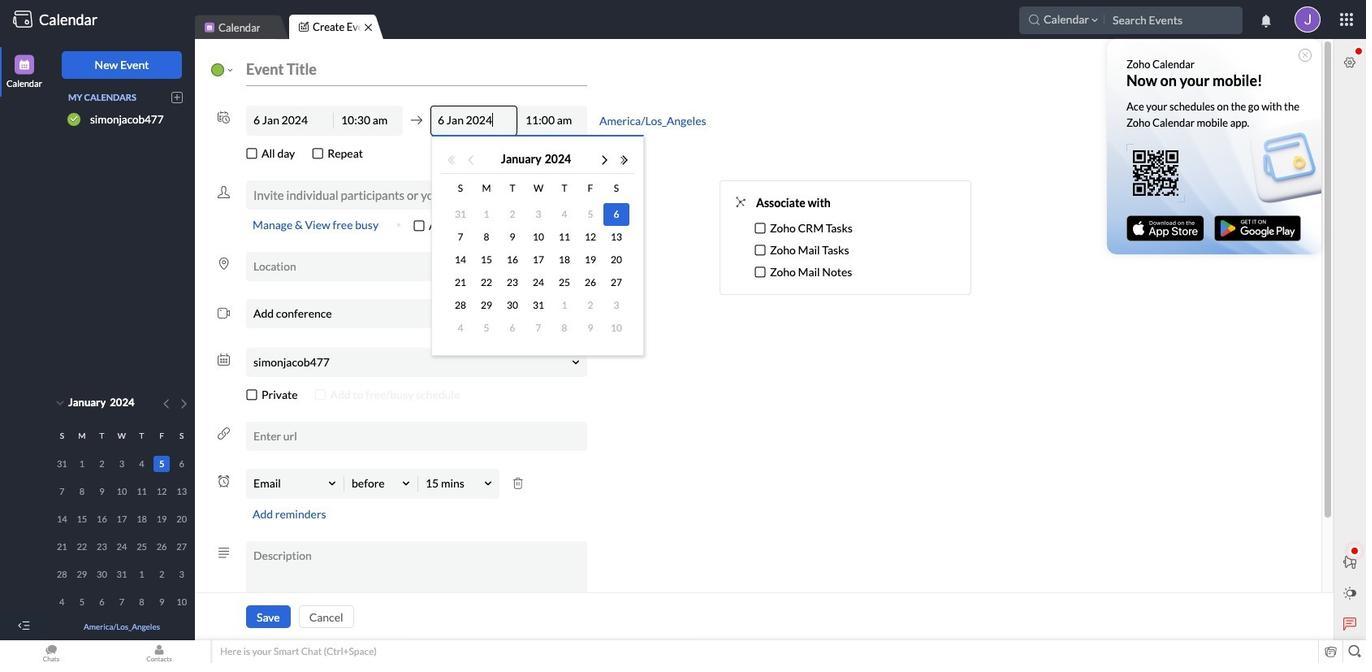 Task type: locate. For each thing, give the bounding box(es) containing it.
Description text field
[[247, 542, 587, 614]]

Location text field
[[247, 252, 587, 280]]

End Time text field
[[519, 107, 587, 135]]

Enter url text field
[[247, 423, 587, 450]]

play store link image
[[1215, 215, 1302, 241]]

chats image
[[0, 640, 102, 663]]

Invite individual participants or your groups text field
[[254, 187, 580, 202]]

contacts image
[[108, 640, 210, 663]]

Event Title text field
[[246, 54, 588, 86]]

End date text field
[[432, 107, 517, 135]]

Search Events text field
[[1113, 9, 1295, 31]]

app store link image
[[1127, 215, 1205, 241]]



Task type: describe. For each thing, give the bounding box(es) containing it.
Start date text field
[[247, 107, 332, 135]]

add calendar image
[[171, 92, 183, 103]]

Start Time text field
[[335, 107, 402, 135]]



